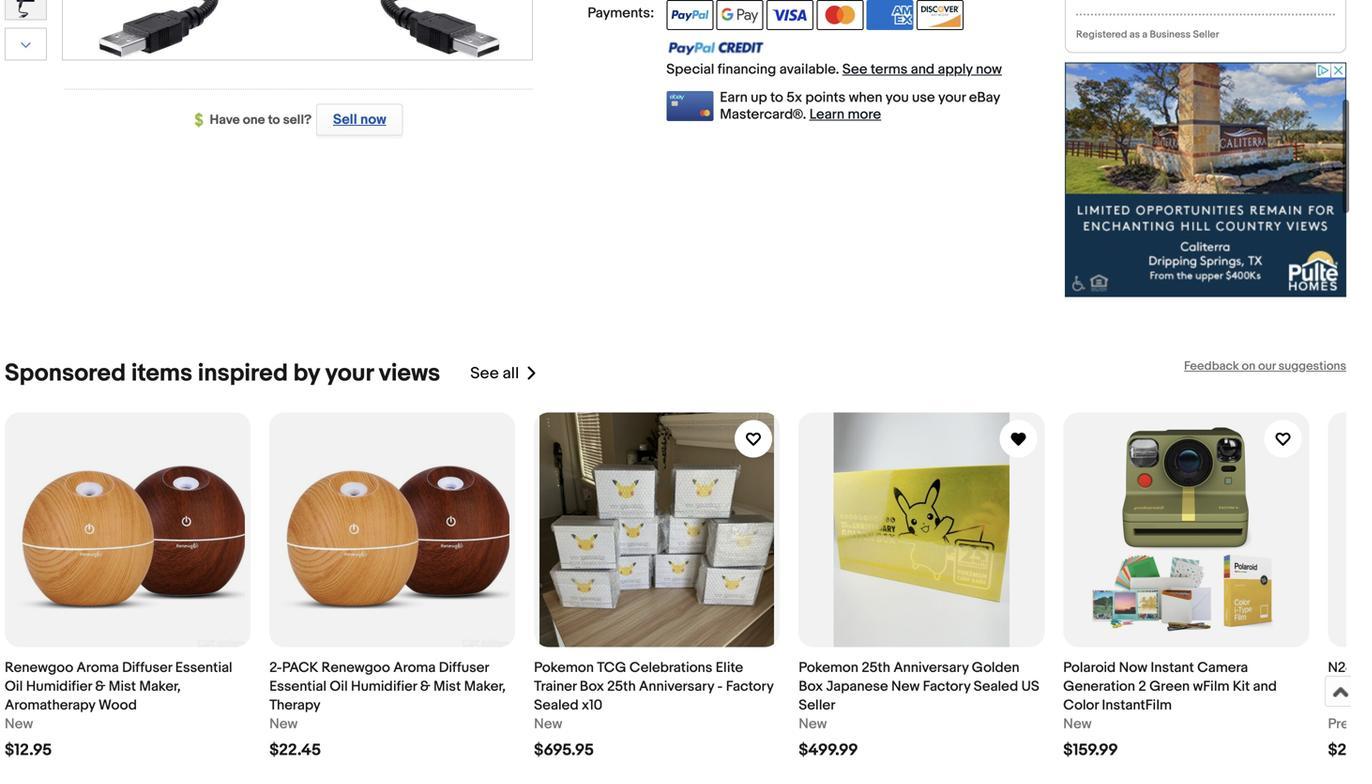 Task type: describe. For each thing, give the bounding box(es) containing it.
to for up
[[771, 89, 784, 106]]

& inside renewgoo aroma diffuser essential oil humidifier & mist maker, aromatherapy wood new $12.95
[[95, 678, 105, 695]]

aroma inside renewgoo aroma diffuser essential oil humidifier & mist maker, aromatherapy wood new $12.95
[[77, 659, 119, 676]]

google pay image
[[717, 0, 764, 30]]

views
[[379, 359, 440, 388]]

$695.95
[[534, 741, 594, 760]]

new text field for $22.45
[[269, 715, 298, 733]]

$499.99 text field
[[799, 741, 859, 760]]

discover image
[[917, 0, 964, 30]]

more
[[848, 106, 882, 123]]

payments:
[[588, 5, 655, 22]]

& inside 2-pack renewgoo aroma diffuser essential oil humidifier & mist maker, therapy new $22.45
[[420, 678, 431, 695]]

on
[[1242, 359, 1256, 373]]

box inside pokemon tcg celebrations elite trainer box 25th anniversary - factory sealed x10 new $695.95
[[580, 678, 604, 695]]

new inside renewgoo aroma diffuser essential oil humidifier & mist maker, aromatherapy wood new $12.95
[[5, 716, 33, 733]]

2-pack renewgoo aroma diffuser essential oil humidifier & mist maker, therapy new $22.45
[[269, 659, 506, 760]]

one
[[243, 112, 265, 128]]

$12.95
[[5, 741, 52, 760]]

sealed inside pokemon 25th anniversary golden box japanese new factory sealed us seller new $499.99
[[974, 678, 1019, 695]]

suggestions
[[1279, 359, 1347, 373]]

learn more
[[810, 106, 882, 123]]

aroma inside 2-pack renewgoo aroma diffuser essential oil humidifier & mist maker, therapy new $22.45
[[394, 659, 436, 676]]

apply
[[938, 61, 973, 78]]

points
[[806, 89, 846, 106]]

sell?
[[283, 112, 312, 128]]

your inside earn up to 5x points when you use your ebay mastercard®.
[[939, 89, 966, 106]]

paypal credit image
[[667, 41, 764, 56]]

to for one
[[268, 112, 280, 128]]

generation
[[1064, 678, 1136, 695]]

0 horizontal spatial now
[[361, 111, 386, 128]]

special
[[667, 61, 715, 78]]

maker, inside 2-pack renewgoo aroma diffuser essential oil humidifier & mist maker, therapy new $22.45
[[464, 678, 506, 695]]

kit
[[1233, 678, 1251, 695]]

wood
[[99, 697, 137, 714]]

see all link
[[470, 359, 538, 388]]

elite
[[716, 659, 744, 676]]

green
[[1150, 678, 1190, 695]]

have
[[210, 112, 240, 128]]

$22.45 text field
[[269, 741, 321, 760]]

as
[[1130, 29, 1141, 41]]

when
[[849, 89, 883, 106]]

0 vertical spatial see
[[843, 61, 868, 78]]

anniversary inside pokemon tcg celebrations elite trainer box 25th anniversary - factory sealed x10 new $695.95
[[639, 678, 715, 695]]

2-
[[269, 659, 282, 676]]

polaroid
[[1064, 659, 1116, 676]]

polaroid now instant camera generation 2 green wfilm kit and color instantfilm new $159.99
[[1064, 659, 1278, 760]]

available.
[[780, 61, 840, 78]]

humidifier inside renewgoo aroma diffuser essential oil humidifier & mist maker, aromatherapy wood new $12.95
[[26, 678, 92, 695]]

new text field for $12.95
[[5, 715, 33, 733]]

therapy
[[269, 697, 321, 714]]

earn
[[720, 89, 748, 106]]

see all
[[470, 364, 519, 383]]

$22
[[1329, 741, 1352, 760]]

color
[[1064, 697, 1099, 714]]

-
[[718, 678, 723, 695]]

$159.99
[[1064, 741, 1119, 760]]

dollar sign image
[[195, 113, 210, 128]]

financing
[[718, 61, 777, 78]]

oil inside renewgoo aroma diffuser essential oil humidifier & mist maker, aromatherapy wood new $12.95
[[5, 678, 23, 695]]

new up $499.99 'text field'
[[799, 716, 827, 733]]

tcg
[[597, 659, 627, 676]]

x10
[[582, 697, 603, 714]]

instantfilm
[[1102, 697, 1172, 714]]

celebrations
[[630, 659, 713, 676]]

now
[[1120, 659, 1148, 676]]

renewgoo aroma diffuser essential oil humidifier & mist maker, aromatherapy wood new $12.95
[[5, 659, 232, 760]]

and inside polaroid now instant camera generation 2 green wfilm kit and color instantfilm new $159.99
[[1254, 678, 1278, 695]]

feedback on our suggestions
[[1185, 359, 1347, 373]]

new text field for $499.99
[[799, 715, 827, 733]]

instant
[[1151, 659, 1195, 676]]

5x
[[787, 89, 803, 106]]

new text field for new
[[1064, 715, 1092, 733]]

wfilm
[[1194, 678, 1230, 695]]

sealed inside pokemon tcg celebrations elite trainer box 25th anniversary - factory sealed x10 new $695.95
[[534, 697, 579, 714]]

inspired
[[198, 359, 288, 388]]

essential inside 2-pack renewgoo aroma diffuser essential oil humidifier & mist maker, therapy new $22.45
[[269, 678, 327, 695]]

you
[[886, 89, 909, 106]]

pokemon for $499.99
[[799, 659, 859, 676]]

new text field for $695.95
[[534, 715, 563, 733]]

trainer
[[534, 678, 577, 695]]

master card image
[[817, 0, 864, 30]]

0 horizontal spatial your
[[325, 359, 374, 388]]

0 vertical spatial and
[[911, 61, 935, 78]]

ebay mastercard image
[[667, 91, 714, 121]]

anniversary inside pokemon 25th anniversary golden box japanese new factory sealed us seller new $499.99
[[894, 659, 969, 676]]

sell now link
[[312, 104, 403, 136]]

1 horizontal spatial seller
[[1194, 29, 1220, 41]]

american express image
[[867, 0, 914, 30]]

sponsored items inspired by your views
[[5, 359, 440, 388]]

$22 text field
[[1329, 741, 1352, 760]]



Task type: locate. For each thing, give the bounding box(es) containing it.
factory down elite
[[726, 678, 774, 695]]

2-pack renewgoo usb led star projector neon car roof interior light, red/purple - picture 1 of 23 image
[[63, 0, 532, 57]]

have one to sell?
[[210, 112, 312, 128]]

$499.99
[[799, 741, 859, 760]]

diffuser
[[122, 659, 172, 676], [439, 659, 489, 676]]

anniversary down celebrations at the bottom
[[639, 678, 715, 695]]

25th down "tcg"
[[607, 678, 636, 695]]

1 aroma from the left
[[77, 659, 119, 676]]

and up use
[[911, 61, 935, 78]]

1 vertical spatial to
[[268, 112, 280, 128]]

new text field up $695.95
[[534, 715, 563, 733]]

$22.45
[[269, 741, 321, 760]]

1 vertical spatial anniversary
[[639, 678, 715, 695]]

&
[[95, 678, 105, 695], [420, 678, 431, 695]]

japanese
[[826, 678, 889, 695]]

pokemon up japanese
[[799, 659, 859, 676]]

seller right business
[[1194, 29, 1220, 41]]

new
[[892, 678, 920, 695], [5, 716, 33, 733], [269, 716, 298, 733], [534, 716, 563, 733], [799, 716, 827, 733], [1064, 716, 1092, 733]]

Pre- text field
[[1329, 715, 1352, 733]]

box up x10
[[580, 678, 604, 695]]

1 horizontal spatial anniversary
[[894, 659, 969, 676]]

see left all
[[470, 364, 499, 383]]

2
[[1139, 678, 1147, 695]]

by
[[293, 359, 320, 388]]

learn more link
[[810, 106, 882, 123]]

mastercard®.
[[720, 106, 807, 123]]

essential left 2- at the left of page
[[175, 659, 232, 676]]

0 horizontal spatial pokemon
[[534, 659, 594, 676]]

to right one
[[268, 112, 280, 128]]

1 vertical spatial essential
[[269, 678, 327, 695]]

2 renewgoo from the left
[[322, 659, 390, 676]]

0 horizontal spatial factory
[[726, 678, 774, 695]]

anniversary left "golden" at the right
[[894, 659, 969, 676]]

1 horizontal spatial renewgoo
[[322, 659, 390, 676]]

New text field
[[5, 715, 33, 733], [269, 715, 298, 733], [534, 715, 563, 733]]

pokemon inside pokemon 25th anniversary golden box japanese new factory sealed us seller new $499.99
[[799, 659, 859, 676]]

1 factory from the left
[[726, 678, 774, 695]]

1 horizontal spatial new text field
[[269, 715, 298, 733]]

2 factory from the left
[[923, 678, 971, 695]]

factory left the us
[[923, 678, 971, 695]]

all
[[503, 364, 519, 383]]

0 vertical spatial anniversary
[[894, 659, 969, 676]]

0 horizontal spatial renewgoo
[[5, 659, 73, 676]]

0 horizontal spatial 25th
[[607, 678, 636, 695]]

business
[[1150, 29, 1191, 41]]

new down "color"
[[1064, 716, 1092, 733]]

2 aroma from the left
[[394, 659, 436, 676]]

0 horizontal spatial sealed
[[534, 697, 579, 714]]

renewgoo right pack
[[322, 659, 390, 676]]

See all text field
[[470, 364, 519, 383]]

2 new text field from the left
[[1064, 715, 1092, 733]]

mist
[[109, 678, 136, 695], [434, 678, 461, 695]]

2 oil from the left
[[330, 678, 348, 695]]

2 humidifier from the left
[[351, 678, 417, 695]]

1 horizontal spatial new text field
[[1064, 715, 1092, 733]]

0 horizontal spatial seller
[[799, 697, 836, 714]]

3 new text field from the left
[[534, 715, 563, 733]]

diffuser inside 2-pack renewgoo aroma diffuser essential oil humidifier & mist maker, therapy new $22.45
[[439, 659, 489, 676]]

0 horizontal spatial anniversary
[[639, 678, 715, 695]]

sell now
[[333, 111, 386, 128]]

0 horizontal spatial diffuser
[[122, 659, 172, 676]]

0 vertical spatial your
[[939, 89, 966, 106]]

and right kit
[[1254, 678, 1278, 695]]

$159.99 text field
[[1064, 741, 1119, 760]]

pack
[[282, 659, 319, 676]]

aroma
[[77, 659, 119, 676], [394, 659, 436, 676]]

25th inside pokemon 25th anniversary golden box japanese new factory sealed us seller new $499.99
[[862, 659, 891, 676]]

n26
[[1329, 659, 1352, 695]]

$695.95 text field
[[534, 741, 594, 760]]

box inside pokemon 25th anniversary golden box japanese new factory sealed us seller new $499.99
[[799, 678, 823, 695]]

seller
[[1194, 29, 1220, 41], [799, 697, 836, 714]]

1 horizontal spatial to
[[771, 89, 784, 106]]

0 vertical spatial essential
[[175, 659, 232, 676]]

advertisement region
[[1065, 62, 1347, 297]]

0 horizontal spatial oil
[[5, 678, 23, 695]]

now up ebay on the top of page
[[976, 61, 1003, 78]]

1 horizontal spatial now
[[976, 61, 1003, 78]]

use
[[912, 89, 936, 106]]

picture 7 of 23 image
[[6, 0, 46, 19]]

new down therapy
[[269, 716, 298, 733]]

feedback
[[1185, 359, 1240, 373]]

your
[[939, 89, 966, 106], [325, 359, 374, 388]]

0 horizontal spatial mist
[[109, 678, 136, 695]]

oil inside 2-pack renewgoo aroma diffuser essential oil humidifier & mist maker, therapy new $22.45
[[330, 678, 348, 695]]

1 new text field from the left
[[799, 715, 827, 733]]

factory inside pokemon 25th anniversary golden box japanese new factory sealed us seller new $499.99
[[923, 678, 971, 695]]

1 new text field from the left
[[5, 715, 33, 733]]

1 & from the left
[[95, 678, 105, 695]]

1 vertical spatial now
[[361, 111, 386, 128]]

0 vertical spatial 25th
[[862, 659, 891, 676]]

1 horizontal spatial aroma
[[394, 659, 436, 676]]

2 pokemon from the left
[[799, 659, 859, 676]]

new text field down therapy
[[269, 715, 298, 733]]

and
[[911, 61, 935, 78], [1254, 678, 1278, 695]]

mist inside renewgoo aroma diffuser essential oil humidifier & mist maker, aromatherapy wood new $12.95
[[109, 678, 136, 695]]

registered
[[1077, 29, 1128, 41]]

0 horizontal spatial and
[[911, 61, 935, 78]]

maker,
[[139, 678, 181, 695], [464, 678, 506, 695]]

2 & from the left
[[420, 678, 431, 695]]

1 horizontal spatial humidifier
[[351, 678, 417, 695]]

sealed down trainer
[[534, 697, 579, 714]]

diffuser inside renewgoo aroma diffuser essential oil humidifier & mist maker, aromatherapy wood new $12.95
[[122, 659, 172, 676]]

1 horizontal spatial 25th
[[862, 659, 891, 676]]

1 vertical spatial see
[[470, 364, 499, 383]]

special financing available. see terms and apply now
[[667, 61, 1003, 78]]

learn
[[810, 106, 845, 123]]

humidifier inside 2-pack renewgoo aroma diffuser essential oil humidifier & mist maker, therapy new $22.45
[[351, 678, 417, 695]]

new text field up $12.95 at the bottom
[[5, 715, 33, 733]]

2 new text field from the left
[[269, 715, 298, 733]]

mist inside 2-pack renewgoo aroma diffuser essential oil humidifier & mist maker, therapy new $22.45
[[434, 678, 461, 695]]

1 horizontal spatial factory
[[923, 678, 971, 695]]

1 horizontal spatial and
[[1254, 678, 1278, 695]]

1 vertical spatial your
[[325, 359, 374, 388]]

up
[[751, 89, 768, 106]]

factory inside pokemon tcg celebrations elite trainer box 25th anniversary - factory sealed x10 new $695.95
[[726, 678, 774, 695]]

1 mist from the left
[[109, 678, 136, 695]]

pokemon up trainer
[[534, 659, 594, 676]]

see up when on the right top
[[843, 61, 868, 78]]

pokemon inside pokemon tcg celebrations elite trainer box 25th anniversary - factory sealed x10 new $695.95
[[534, 659, 594, 676]]

your right by
[[325, 359, 374, 388]]

0 horizontal spatial humidifier
[[26, 678, 92, 695]]

new inside polaroid now instant camera generation 2 green wfilm kit and color instantfilm new $159.99
[[1064, 716, 1092, 733]]

pre-
[[1329, 716, 1352, 733]]

25th
[[862, 659, 891, 676], [607, 678, 636, 695]]

to
[[771, 89, 784, 106], [268, 112, 280, 128]]

1 horizontal spatial mist
[[434, 678, 461, 695]]

0 horizontal spatial see
[[470, 364, 499, 383]]

to left 5x
[[771, 89, 784, 106]]

humidifier
[[26, 678, 92, 695], [351, 678, 417, 695]]

oil
[[5, 678, 23, 695], [330, 678, 348, 695]]

1 vertical spatial seller
[[799, 697, 836, 714]]

0 horizontal spatial essential
[[175, 659, 232, 676]]

1 humidifier from the left
[[26, 678, 92, 695]]

1 horizontal spatial &
[[420, 678, 431, 695]]

now
[[976, 61, 1003, 78], [361, 111, 386, 128]]

new text field up $499.99 'text field'
[[799, 715, 827, 733]]

new right japanese
[[892, 678, 920, 695]]

paypal image
[[667, 0, 714, 30]]

visa image
[[767, 0, 814, 30]]

new inside pokemon tcg celebrations elite trainer box 25th anniversary - factory sealed x10 new $695.95
[[534, 716, 563, 733]]

1 maker, from the left
[[139, 678, 181, 695]]

maker, inside renewgoo aroma diffuser essential oil humidifier & mist maker, aromatherapy wood new $12.95
[[139, 678, 181, 695]]

us
[[1022, 678, 1040, 695]]

sealed
[[974, 678, 1019, 695], [534, 697, 579, 714]]

1 vertical spatial 25th
[[607, 678, 636, 695]]

1 horizontal spatial diffuser
[[439, 659, 489, 676]]

feedback on our suggestions link
[[1185, 359, 1347, 373]]

0 vertical spatial sealed
[[974, 678, 1019, 695]]

1 renewgoo from the left
[[5, 659, 73, 676]]

sell
[[333, 111, 357, 128]]

box left japanese
[[799, 678, 823, 695]]

box
[[580, 678, 604, 695], [799, 678, 823, 695]]

0 horizontal spatial box
[[580, 678, 604, 695]]

25th up japanese
[[862, 659, 891, 676]]

pre- $22
[[1329, 716, 1352, 760]]

1 horizontal spatial essential
[[269, 678, 327, 695]]

new text field down "color"
[[1064, 715, 1092, 733]]

2 diffuser from the left
[[439, 659, 489, 676]]

renewgoo inside renewgoo aroma diffuser essential oil humidifier & mist maker, aromatherapy wood new $12.95
[[5, 659, 73, 676]]

our
[[1259, 359, 1276, 373]]

0 vertical spatial seller
[[1194, 29, 1220, 41]]

1 horizontal spatial maker,
[[464, 678, 506, 695]]

sponsored
[[5, 359, 126, 388]]

$12.95 text field
[[5, 741, 52, 760]]

terms
[[871, 61, 908, 78]]

0 horizontal spatial new text field
[[799, 715, 827, 733]]

anniversary
[[894, 659, 969, 676], [639, 678, 715, 695]]

seller inside pokemon 25th anniversary golden box japanese new factory sealed us seller new $499.99
[[799, 697, 836, 714]]

new up $12.95 at the bottom
[[5, 716, 33, 733]]

25th inside pokemon tcg celebrations elite trainer box 25th anniversary - factory sealed x10 new $695.95
[[607, 678, 636, 695]]

0 horizontal spatial &
[[95, 678, 105, 695]]

to inside earn up to 5x points when you use your ebay mastercard®.
[[771, 89, 784, 106]]

items
[[131, 359, 192, 388]]

pokemon
[[534, 659, 594, 676], [799, 659, 859, 676]]

golden
[[972, 659, 1020, 676]]

0 horizontal spatial maker,
[[139, 678, 181, 695]]

1 box from the left
[[580, 678, 604, 695]]

essential inside renewgoo aroma diffuser essential oil humidifier & mist maker, aromatherapy wood new $12.95
[[175, 659, 232, 676]]

renewgoo inside 2-pack renewgoo aroma diffuser essential oil humidifier & mist maker, therapy new $22.45
[[322, 659, 390, 676]]

New text field
[[799, 715, 827, 733], [1064, 715, 1092, 733]]

new inside 2-pack renewgoo aroma diffuser essential oil humidifier & mist maker, therapy new $22.45
[[269, 716, 298, 733]]

0 horizontal spatial to
[[268, 112, 280, 128]]

pokemon 25th anniversary golden box japanese new factory sealed us seller new $499.99
[[799, 659, 1040, 760]]

seller down japanese
[[799, 697, 836, 714]]

camera
[[1198, 659, 1249, 676]]

1 horizontal spatial oil
[[330, 678, 348, 695]]

0 horizontal spatial aroma
[[77, 659, 119, 676]]

1 vertical spatial and
[[1254, 678, 1278, 695]]

your down apply
[[939, 89, 966, 106]]

new up $695.95
[[534, 716, 563, 733]]

registered as a business seller
[[1077, 29, 1220, 41]]

1 diffuser from the left
[[122, 659, 172, 676]]

essential down pack
[[269, 678, 327, 695]]

1 pokemon from the left
[[534, 659, 594, 676]]

ebay
[[969, 89, 1000, 106]]

a
[[1143, 29, 1148, 41]]

2 mist from the left
[[434, 678, 461, 695]]

1 horizontal spatial pokemon
[[799, 659, 859, 676]]

2 maker, from the left
[[464, 678, 506, 695]]

1 horizontal spatial see
[[843, 61, 868, 78]]

0 vertical spatial now
[[976, 61, 1003, 78]]

renewgoo up "aromatherapy" at left bottom
[[5, 659, 73, 676]]

1 vertical spatial sealed
[[534, 697, 579, 714]]

0 vertical spatial to
[[771, 89, 784, 106]]

aromatherapy
[[5, 697, 95, 714]]

2 box from the left
[[799, 678, 823, 695]]

1 horizontal spatial your
[[939, 89, 966, 106]]

earn up to 5x points when you use your ebay mastercard®.
[[720, 89, 1000, 123]]

now right the 'sell'
[[361, 111, 386, 128]]

sealed down "golden" at the right
[[974, 678, 1019, 695]]

1 oil from the left
[[5, 678, 23, 695]]

pokemon for new
[[534, 659, 594, 676]]

1 horizontal spatial sealed
[[974, 678, 1019, 695]]

0 horizontal spatial new text field
[[5, 715, 33, 733]]

see terms and apply now link
[[843, 61, 1003, 78]]

1 horizontal spatial box
[[799, 678, 823, 695]]

factory
[[726, 678, 774, 695], [923, 678, 971, 695]]

see
[[843, 61, 868, 78], [470, 364, 499, 383]]

2 horizontal spatial new text field
[[534, 715, 563, 733]]

pokemon tcg celebrations elite trainer box 25th anniversary - factory sealed x10 new $695.95
[[534, 659, 774, 760]]

essential
[[175, 659, 232, 676], [269, 678, 327, 695]]



Task type: vqa. For each thing, say whether or not it's contained in the screenshot.
EARN
yes



